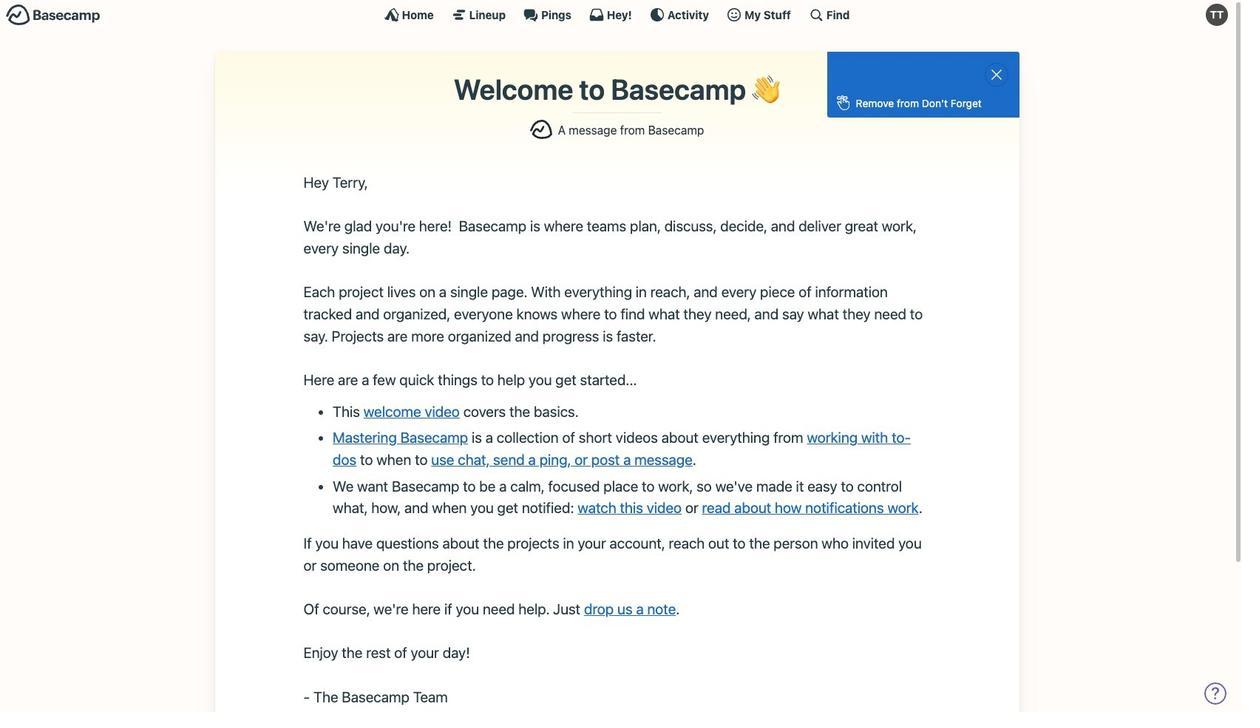 Task type: describe. For each thing, give the bounding box(es) containing it.
switch accounts image
[[6, 4, 101, 27]]

keyboard shortcut: ⌘ + / image
[[809, 7, 824, 22]]



Task type: vqa. For each thing, say whether or not it's contained in the screenshot.
the Type a card title… text field
no



Task type: locate. For each thing, give the bounding box(es) containing it.
terry turtle image
[[1206, 4, 1229, 26]]

main element
[[0, 0, 1235, 29]]



